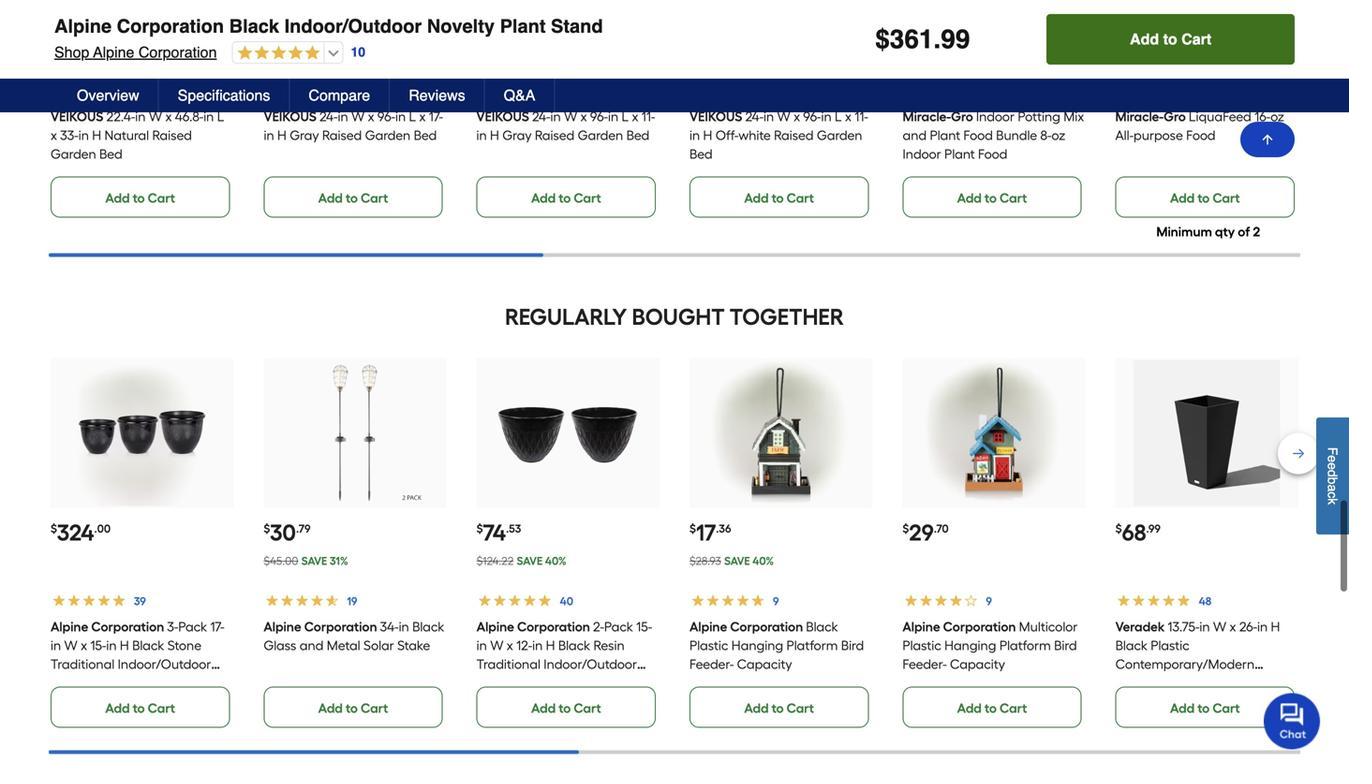 Task type: describe. For each thing, give the bounding box(es) containing it.
2-
[[593, 619, 604, 635]]

w inside 2-pack 15- in w x 12-in h black resin traditional indoor/outdoor planter
[[490, 638, 504, 654]]

potting
[[1018, 109, 1060, 125]]

cart for add to cart link inside 17 list item
[[787, 701, 814, 717]]

shop alpine corporation
[[54, 44, 217, 61]]

miracle-gro for 16
[[903, 109, 973, 125]]

16 list item
[[903, 0, 1086, 218]]

planter for 2-pack 15- in w x 12-in h black resin traditional indoor/outdoor planter
[[477, 675, 519, 691]]

all-
[[1116, 127, 1134, 143]]

chat invite button image
[[1264, 693, 1321, 750]]

platform for multicolor
[[1000, 638, 1051, 654]]

11- for 24-in w x 96-in l x 11- in h gray raised garden bed
[[642, 109, 655, 125]]

l for $ 76 .00
[[622, 109, 629, 125]]

24- inside 24-in w x 96-in l x 11- in h off-white raised garden bed
[[745, 109, 764, 125]]

feeder- for black plastic hanging platform bird feeder- capacity
[[690, 657, 734, 673]]

alpine corporation 2-pack 15-in w x 12-in h black resin traditional indoor/outdoor planter image
[[495, 360, 641, 506]]

garden for $ 89 .99
[[51, 146, 96, 162]]

add to cart inside 48 list item
[[1170, 190, 1240, 206]]

31% for 89
[[330, 51, 349, 64]]

multicolor plastic hanging platform bird feeder- capacity
[[903, 619, 1078, 673]]

$ for $ 361 . 99
[[875, 24, 890, 54]]

8%
[[965, 51, 979, 64]]

veradek 13.75-in w x 26-in h black plastic contemporary/modern indoor/outdoor planter image
[[1134, 360, 1280, 506]]

indoor potting mix and plant food bundle 8-oz indoor plant food
[[903, 109, 1084, 162]]

contemporary/modern
[[1116, 657, 1255, 673]]

add to cart inside button
[[1130, 30, 1212, 48]]

add to cart link inside 324 list item
[[51, 687, 230, 728]]

q&a
[[504, 87, 535, 104]]

add to cart link inside 74 list item
[[477, 687, 656, 728]]

to inside 76 "list item"
[[559, 190, 571, 206]]

add to cart link down 24-in w x 96-in l x 17- in h gray raised garden bed on the top of the page
[[264, 177, 443, 218]]

cart for add to cart link within the 324 list item
[[148, 701, 175, 717]]

plastic inside 13.75-in w x 26-in h black plastic contemporary/modern indoor/outdoor planter
[[1151, 638, 1190, 654]]

324
[[57, 519, 94, 547]]

compare
[[309, 87, 370, 104]]

alpine corporation inside 324 list item
[[51, 619, 164, 635]]

planter for 3-pack 17- in w x 15-in h black stone traditional indoor/outdoor planter
[[51, 675, 93, 691]]

2 vertical spatial plant
[[944, 146, 975, 162]]

add to cart inside 74 list item
[[531, 701, 601, 717]]

black plastic hanging platform bird feeder- capacity
[[690, 619, 864, 673]]

novelty
[[427, 15, 495, 37]]

cart for add to cart link below 24-in w x 96-in l x 11- in h off-white raised garden bed
[[787, 190, 814, 206]]

17- inside 3-pack 17- in w x 15-in h black stone traditional indoor/outdoor planter
[[210, 619, 224, 635]]

31% for 30
[[330, 555, 348, 568]]

.48
[[1148, 23, 1163, 36]]

add to cart link inside 17 list item
[[690, 687, 869, 728]]

h inside '24-in w x 96-in l x 11- in h gray raised garden bed'
[[490, 127, 499, 143]]

w for 22.4-in w x 46.8-in l x 33-in h natural raised garden bed
[[149, 109, 162, 125]]

add to cart link inside 48 list item
[[1116, 177, 1295, 218]]

veikous for $ 89 .99
[[51, 109, 103, 125]]

traditional for 12-
[[477, 657, 541, 673]]

h inside 2-pack 15- in w x 12-in h black resin traditional indoor/outdoor planter
[[546, 638, 555, 654]]

hanging for multicolor
[[945, 638, 996, 654]]

save for $ 89 .00
[[302, 51, 328, 64]]

metal
[[327, 638, 360, 654]]

30 list item
[[264, 358, 447, 728]]

cart for add to cart link inside 74 list item
[[574, 701, 601, 717]]

10
[[351, 45, 365, 60]]

$ for $ 89 .00
[[264, 23, 270, 36]]

2
[[1253, 224, 1260, 240]]

capacity for black
[[737, 657, 792, 673]]

add to cart inside 17 list item
[[744, 701, 814, 717]]

overview
[[77, 87, 139, 104]]

veradek
[[1116, 619, 1165, 635]]

17
[[696, 519, 716, 547]]

add to cart link down 22.4-in w x 46.8-in l x 33-in h natural raised garden bed
[[51, 177, 230, 218]]

add to cart inside 68 list item
[[1170, 701, 1240, 717]]

bundle
[[996, 127, 1037, 143]]

bed inside 24-in w x 96-in l x 11- in h off-white raised garden bed
[[690, 146, 713, 162]]

33-
[[60, 127, 78, 143]]

$ 29 .70
[[903, 519, 949, 547]]

specifications
[[178, 87, 270, 104]]

add to cart inside 76 "list item"
[[531, 190, 601, 206]]

$ for $ 89 .99
[[51, 23, 57, 36]]

$ 361 . 99
[[875, 24, 970, 54]]

w for 24-in w x 96-in l x 11- in h gray raised garden bed
[[564, 109, 578, 125]]

h inside 24-in w x 96-in l x 17- in h gray raised garden bed
[[277, 127, 286, 143]]

to inside 17 list item
[[772, 701, 784, 717]]

bed for $ 89 .00
[[414, 127, 437, 143]]

black inside 2-pack 15- in w x 12-in h black resin traditional indoor/outdoor planter
[[558, 638, 590, 654]]

h inside 24-in w x 96-in l x 11- in h off-white raised garden bed
[[703, 127, 712, 143]]

save inside $ 16 .90 save 8%
[[937, 51, 962, 64]]

oz inside liquafeed 16-oz all-purpose food
[[1271, 109, 1285, 125]]

to inside 16 list item
[[985, 190, 997, 206]]

89 for $ 89 .00
[[270, 20, 294, 47]]

alpine corporation inside 29 list item
[[903, 619, 1016, 635]]

reviews button
[[390, 79, 485, 112]]

corporation for black plastic hanging platform bird feeder- capacity
[[730, 619, 803, 635]]

$ 30 .79
[[264, 519, 311, 547]]

15- inside 2-pack 15- in w x 12-in h black resin traditional indoor/outdoor planter
[[636, 619, 652, 635]]

raised for $ 89 .99
[[152, 127, 192, 143]]

46.8-
[[175, 109, 204, 125]]

26-
[[1239, 619, 1257, 635]]

add to cart inside 29 list item
[[957, 701, 1027, 717]]

q&a button
[[485, 79, 555, 112]]

$124.22 save 40%
[[477, 555, 567, 568]]

$ for $ 324 .00
[[51, 522, 57, 536]]

alpine corporation for 74
[[477, 619, 590, 635]]

to down 22.4-in w x 46.8-in l x 33-in h natural raised garden bed
[[133, 190, 145, 206]]

$124.22
[[477, 555, 514, 568]]

indoor/outdoor inside 2-pack 15- in w x 12-in h black resin traditional indoor/outdoor planter
[[544, 657, 637, 673]]

11- for 24-in w x 96-in l x 11- in h off-white raised garden bed
[[855, 109, 868, 125]]

3-pack 17- in w x 15-in h black stone traditional indoor/outdoor planter
[[51, 619, 224, 691]]

miracle- for 16
[[903, 109, 951, 125]]

alpine corporation for 30
[[264, 619, 377, 635]]

stand
[[551, 15, 603, 37]]

96- for 76
[[590, 109, 608, 125]]

regularly bought together heading
[[49, 298, 1301, 336]]

alpine corporation multicolor plastic hanging platform bird feeder- capacity image
[[921, 360, 1067, 506]]

h inside 3-pack 17- in w x 15-in h black stone traditional indoor/outdoor planter
[[120, 638, 129, 654]]

gray for 76
[[503, 127, 532, 143]]

and inside 34-in black glass and metal solar stake
[[300, 638, 324, 654]]

22.4-
[[106, 109, 135, 125]]

24-in w x 96-in l x 17- in h gray raised garden bed
[[264, 109, 443, 143]]

k
[[1325, 499, 1340, 505]]

$119.99 save 25%
[[51, 51, 135, 64]]

to inside 68 list item
[[1198, 701, 1210, 717]]

black inside 3-pack 17- in w x 15-in h black stone traditional indoor/outdoor planter
[[132, 638, 164, 654]]

17- inside 24-in w x 96-in l x 17- in h gray raised garden bed
[[429, 109, 443, 125]]

garden inside 24-in w x 96-in l x 11- in h off-white raised garden bed
[[817, 127, 862, 143]]

miracle- for .48
[[1116, 109, 1164, 125]]

corporation for 34-in black glass and metal solar stake
[[304, 619, 377, 635]]

$ for $ 17 .36
[[690, 522, 696, 536]]

34-
[[380, 619, 399, 635]]

add for add to cart link inside 16 list item
[[957, 190, 982, 206]]

48 list item
[[1116, 0, 1299, 240]]

w for 24-in w x 96-in l x 17- in h gray raised garden bed
[[351, 109, 365, 125]]

shop
[[54, 44, 89, 61]]

0 vertical spatial plant
[[500, 15, 546, 37]]

74 list item
[[477, 358, 660, 728]]

.
[[934, 24, 941, 54]]

cart inside button
[[1182, 30, 1212, 48]]

cart for add to cart link underneath 24-in w x 96-in l x 17- in h gray raised garden bed on the top of the page
[[361, 190, 388, 206]]

l for $ 89 .00
[[409, 109, 416, 125]]

to inside button
[[1163, 30, 1178, 48]]

$ 17 .36
[[690, 519, 731, 547]]

f
[[1325, 448, 1340, 456]]

add for add to cart link within 29 list item
[[957, 701, 982, 717]]

add for add to cart link inside the 30 list item
[[318, 701, 343, 717]]

multicolor
[[1019, 619, 1078, 635]]

add to cart inside 30 list item
[[318, 701, 388, 717]]

.00 for 324
[[94, 522, 111, 536]]

$28.93 save 40%
[[690, 555, 774, 568]]

liquafeed
[[1189, 109, 1252, 125]]

h inside 13.75-in w x 26-in h black plastic contemporary/modern indoor/outdoor planter
[[1271, 619, 1280, 635]]

solar
[[364, 638, 394, 654]]

qty
[[1215, 224, 1235, 240]]

to inside 324 list item
[[133, 701, 145, 717]]

to inside 30 list item
[[346, 701, 358, 717]]

$ 324 .00
[[51, 519, 111, 547]]

bed for $ 76 .00
[[627, 127, 650, 143]]

$ 74 .53
[[477, 519, 521, 547]]

regularly bought together
[[505, 303, 844, 331]]

24-in w x 96-in l x 11- in h off-white raised garden bed
[[690, 109, 868, 162]]

pack for resin
[[604, 619, 633, 635]]

to inside 48 list item
[[1198, 190, 1210, 206]]

to down 24-in w x 96-in l x 11- in h off-white raised garden bed
[[772, 190, 784, 206]]

alpine for 2-pack 15- in w x 12-in h black resin traditional indoor/outdoor planter
[[477, 619, 514, 635]]

24- for 76
[[532, 109, 551, 125]]

$ for $ 74 .53
[[477, 522, 483, 536]]

h inside 22.4-in w x 46.8-in l x 33-in h natural raised garden bed
[[92, 127, 101, 143]]

324 list item
[[51, 358, 234, 728]]

48 .48
[[1122, 20, 1163, 47]]

gray for 89
[[290, 127, 319, 143]]

liquafeed 16-oz all-purpose food
[[1116, 109, 1285, 143]]

76
[[483, 20, 505, 47]]

veikous for $ 89 .00
[[264, 109, 316, 125]]

1 horizontal spatial indoor
[[976, 109, 1015, 125]]

in inside 34-in black glass and metal solar stake
[[399, 619, 409, 635]]

17 list item
[[690, 358, 873, 728]]

24-in w x 96-in l x 11- in h gray raised garden bed
[[477, 109, 655, 143]]

off-
[[716, 127, 739, 143]]

stone
[[167, 638, 202, 654]]

16-
[[1255, 109, 1271, 125]]

alpine corporation 34-in black glass and metal solar stake image
[[282, 360, 428, 506]]

add to cart link inside 29 list item
[[903, 687, 1082, 728]]

oz inside the "indoor potting mix and plant food bundle 8-oz indoor plant food"
[[1051, 127, 1065, 143]]

$ 89 .99
[[51, 20, 96, 47]]

76 list item
[[477, 0, 660, 218]]

add to cart link inside 68 list item
[[1116, 687, 1295, 728]]

l inside 24-in w x 96-in l x 11- in h off-white raised garden bed
[[835, 109, 842, 125]]

12-
[[516, 638, 532, 654]]

alpine for 3-pack 17- in w x 15-in h black stone traditional indoor/outdoor planter
[[51, 619, 88, 635]]

$ 76 .00
[[477, 20, 522, 47]]

2-pack 15- in w x 12-in h black resin traditional indoor/outdoor planter
[[477, 619, 652, 691]]

f e e d b a c k
[[1325, 448, 1340, 505]]

13.75-
[[1168, 619, 1200, 635]]

corporation right 25%
[[139, 44, 217, 61]]

natural
[[104, 127, 149, 143]]

add to cart link inside 76 "list item"
[[477, 177, 656, 218]]

gro for .48
[[1164, 109, 1186, 125]]

indoor/outdoor inside 13.75-in w x 26-in h black plastic contemporary/modern indoor/outdoor planter
[[1116, 675, 1209, 691]]

compare button
[[290, 79, 390, 112]]

add inside button
[[1130, 30, 1159, 48]]

add to cart inside 324 list item
[[105, 701, 175, 717]]



Task type: locate. For each thing, give the bounding box(es) containing it.
74
[[483, 519, 506, 547]]

0 horizontal spatial and
[[300, 638, 324, 654]]

.90
[[930, 23, 945, 36]]

2 alpine corporation from the left
[[264, 619, 377, 635]]

2 traditional from the left
[[477, 657, 541, 673]]

save
[[87, 51, 113, 64], [302, 51, 328, 64], [937, 51, 962, 64], [301, 555, 327, 568], [517, 555, 543, 568], [724, 555, 750, 568]]

361
[[890, 24, 934, 54]]

1 horizontal spatial 17-
[[429, 109, 443, 125]]

veikous inside list item
[[690, 109, 742, 125]]

to down the multicolor plastic hanging platform bird feeder- capacity
[[985, 701, 997, 717]]

24- for 89
[[319, 109, 338, 125]]

regularly
[[505, 303, 627, 331]]

add to cart link down metal
[[264, 687, 443, 728]]

traditional
[[51, 657, 115, 673], [477, 657, 541, 673]]

garden inside '24-in w x 96-in l x 11- in h gray raised garden bed'
[[578, 127, 623, 143]]

alpine for multicolor plastic hanging platform bird feeder- capacity
[[903, 619, 940, 635]]

0 horizontal spatial 11-
[[642, 109, 655, 125]]

$ inside $ 324 .00
[[51, 522, 57, 536]]

3 l from the left
[[622, 109, 629, 125]]

save for $ 74 .53
[[517, 555, 543, 568]]

cart down contemporary/modern
[[1213, 701, 1240, 717]]

0 horizontal spatial miracle-gro
[[903, 109, 973, 125]]

raised
[[152, 127, 192, 143], [322, 127, 362, 143], [535, 127, 575, 143], [774, 127, 814, 143]]

add inside 324 list item
[[105, 701, 130, 717]]

17-
[[429, 109, 443, 125], [210, 619, 224, 635]]

h down q&a button
[[490, 127, 499, 143]]

1 horizontal spatial gray
[[503, 127, 532, 143]]

cart down 3-pack 17- in w x 15-in h black stone traditional indoor/outdoor planter
[[148, 701, 175, 717]]

2 veikous from the left
[[264, 109, 316, 125]]

cart
[[1182, 30, 1212, 48], [148, 190, 175, 206], [361, 190, 388, 206], [574, 190, 601, 206], [787, 190, 814, 206], [1000, 190, 1027, 206], [1213, 190, 1240, 206], [148, 701, 175, 717], [361, 701, 388, 717], [574, 701, 601, 717], [787, 701, 814, 717], [1000, 701, 1027, 717], [1213, 701, 1240, 717]]

indoor/outdoor down contemporary/modern
[[1116, 675, 1209, 691]]

2 hanging from the left
[[945, 638, 996, 654]]

0 horizontal spatial platform
[[787, 638, 838, 654]]

black inside 13.75-in w x 26-in h black plastic contemporary/modern indoor/outdoor planter
[[1116, 638, 1148, 654]]

x inside 2-pack 15- in w x 12-in h black resin traditional indoor/outdoor planter
[[507, 638, 513, 654]]

.99 inside $ 68 .99
[[1146, 522, 1161, 536]]

cart down 2-pack 15- in w x 12-in h black resin traditional indoor/outdoor planter
[[574, 701, 601, 717]]

25%
[[115, 51, 135, 64]]

add for add to cart link inside 74 list item
[[531, 701, 556, 717]]

corporation for 2-pack 15- in w x 12-in h black resin traditional indoor/outdoor planter
[[517, 619, 590, 635]]

add to cart inside 16 list item
[[957, 190, 1027, 206]]

to
[[1163, 30, 1178, 48], [133, 190, 145, 206], [346, 190, 358, 206], [559, 190, 571, 206], [772, 190, 784, 206], [985, 190, 997, 206], [1198, 190, 1210, 206], [133, 701, 145, 717], [346, 701, 358, 717], [559, 701, 571, 717], [772, 701, 784, 717], [985, 701, 997, 717], [1198, 701, 1210, 717]]

89 list item
[[51, 0, 234, 218], [264, 0, 447, 218]]

e up the d
[[1325, 456, 1340, 463]]

add to cart link down the multicolor plastic hanging platform bird feeder- capacity
[[903, 687, 1082, 728]]

pack up the resin
[[604, 619, 633, 635]]

glass
[[264, 638, 296, 654]]

miracle- inside 48 list item
[[1116, 109, 1164, 125]]

capacity inside the multicolor plastic hanging platform bird feeder- capacity
[[950, 657, 1005, 673]]

4 raised from the left
[[774, 127, 814, 143]]

15- inside 3-pack 17- in w x 15-in h black stone traditional indoor/outdoor planter
[[90, 638, 106, 654]]

2 pack from the left
[[604, 619, 633, 635]]

miracle- down $ 16 .90 save 8%
[[903, 109, 951, 125]]

.00 for 76
[[505, 23, 522, 36]]

w inside 22.4-in w x 46.8-in l x 33-in h natural raised garden bed
[[149, 109, 162, 125]]

alpine corporation black plastic hanging platform bird feeder- capacity image
[[708, 360, 854, 506]]

black
[[229, 15, 279, 37], [412, 619, 444, 635], [806, 619, 838, 635], [132, 638, 164, 654], [558, 638, 590, 654], [1116, 638, 1148, 654]]

alpine corporation left multicolor
[[903, 619, 1016, 635]]

save for $ 17 .36
[[724, 555, 750, 568]]

raised down 46.8-
[[152, 127, 192, 143]]

raised inside 22.4-in w x 46.8-in l x 33-in h natural raised garden bed
[[152, 127, 192, 143]]

add inside 74 list item
[[531, 701, 556, 717]]

indoor/outdoor down the resin
[[544, 657, 637, 673]]

to down contemporary/modern
[[1198, 701, 1210, 717]]

17- right 3-
[[210, 619, 224, 635]]

food for 16
[[963, 127, 993, 143]]

1 horizontal spatial capacity
[[950, 657, 1005, 673]]

pack up stone at the left of the page
[[178, 619, 207, 635]]

96- for 89
[[377, 109, 395, 125]]

96- inside 24-in w x 96-in l x 17- in h gray raised garden bed
[[377, 109, 395, 125]]

add to cart link down black plastic hanging platform bird feeder- capacity
[[690, 687, 869, 728]]

2 11- from the left
[[855, 109, 868, 125]]

black inside black plastic hanging platform bird feeder- capacity
[[806, 619, 838, 635]]

1 e from the top
[[1325, 456, 1340, 463]]

a
[[1325, 485, 1340, 492]]

1 horizontal spatial .00
[[294, 23, 311, 36]]

$ inside $ 68 .99
[[1116, 522, 1122, 536]]

.99 for 89
[[81, 23, 96, 36]]

h right the 12-
[[546, 638, 555, 654]]

.00 for 89
[[294, 23, 311, 36]]

.36
[[716, 522, 731, 536]]

add for add to cart link within 68 list item
[[1170, 701, 1195, 717]]

3 24- from the left
[[745, 109, 764, 125]]

1 horizontal spatial 96-
[[590, 109, 608, 125]]

0 horizontal spatial indoor
[[903, 146, 941, 162]]

indoor
[[976, 109, 1015, 125], [903, 146, 941, 162]]

garden for $ 76 .00
[[578, 127, 623, 143]]

black inside 34-in black glass and metal solar stake
[[412, 619, 444, 635]]

add to cart link up minimum qty of 2
[[1116, 177, 1295, 218]]

veikous down the q&a
[[477, 109, 529, 125]]

h left stone at the left of the page
[[120, 638, 129, 654]]

cart down 24-in w x 96-in l x 11- in h off-white raised garden bed
[[787, 190, 814, 206]]

$ for $ 68 .99
[[1116, 522, 1122, 536]]

corporation down '$28.93 save 40%'
[[730, 619, 803, 635]]

1 11- from the left
[[642, 109, 655, 125]]

$ inside $ 74 .53
[[477, 522, 483, 536]]

1 89 list item from the left
[[51, 0, 234, 218]]

2 planter from the left
[[477, 675, 519, 691]]

29 list item
[[903, 358, 1086, 728]]

feeder- inside black plastic hanging platform bird feeder- capacity
[[690, 657, 734, 673]]

save left 8%
[[937, 51, 962, 64]]

add to cart link down stone at the left of the page
[[51, 687, 230, 728]]

0 horizontal spatial hanging
[[732, 638, 783, 654]]

w inside 3-pack 17- in w x 15-in h black stone traditional indoor/outdoor planter
[[64, 638, 78, 654]]

24- up white
[[745, 109, 764, 125]]

d
[[1325, 470, 1340, 477]]

h right "26-"
[[1271, 619, 1280, 635]]

w
[[149, 109, 162, 125], [351, 109, 365, 125], [564, 109, 578, 125], [777, 109, 791, 125], [1213, 619, 1227, 635], [64, 638, 78, 654], [490, 638, 504, 654]]

2 miracle- from the left
[[1116, 109, 1164, 125]]

planter inside 13.75-in w x 26-in h black plastic contemporary/modern indoor/outdoor planter
[[1212, 675, 1254, 691]]

$ inside $ 16 .90 save 8%
[[903, 23, 909, 36]]

cart inside 324 list item
[[148, 701, 175, 717]]

cart inside 29 list item
[[1000, 701, 1027, 717]]

oz up arrow up icon
[[1271, 109, 1285, 125]]

cart up qty
[[1213, 190, 1240, 206]]

of
[[1238, 224, 1250, 240]]

$ inside $ 30 .79
[[264, 522, 270, 536]]

reviews
[[409, 87, 465, 104]]

1 feeder- from the left
[[690, 657, 734, 673]]

alpine
[[54, 15, 112, 37], [93, 44, 134, 61], [51, 619, 88, 635], [264, 619, 301, 635], [477, 619, 514, 635], [690, 619, 727, 635], [903, 619, 940, 635]]

2 bird from the left
[[1054, 638, 1077, 654]]

add for add to cart link within the 48 list item
[[1170, 190, 1195, 206]]

0 horizontal spatial .99
[[81, 23, 96, 36]]

f e e d b a c k button
[[1316, 418, 1349, 535]]

2 96- from the left
[[590, 109, 608, 125]]

pack for stone
[[178, 619, 207, 635]]

plastic for black plastic hanging platform bird feeder- capacity
[[690, 638, 728, 654]]

miracle- inside 16 list item
[[903, 109, 951, 125]]

40%
[[545, 555, 567, 568], [753, 555, 774, 568]]

save right $45.00
[[301, 555, 327, 568]]

minimum qty of 2
[[1157, 224, 1260, 240]]

corporation inside 74 list item
[[517, 619, 590, 635]]

.99 inside $ 89 .99
[[81, 23, 96, 36]]

1 horizontal spatial 40%
[[753, 555, 774, 568]]

capacity
[[737, 657, 792, 673], [950, 657, 1005, 673]]

corporation for 3-pack 17- in w x 15-in h black stone traditional indoor/outdoor planter
[[91, 619, 164, 635]]

save for $ 30 .79
[[301, 555, 327, 568]]

1 planter from the left
[[51, 675, 93, 691]]

3 raised from the left
[[535, 127, 575, 143]]

cart down bundle
[[1000, 190, 1027, 206]]

1 24- from the left
[[319, 109, 338, 125]]

89 up $129.99
[[270, 20, 294, 47]]

68
[[1122, 519, 1146, 547]]

1 40% from the left
[[545, 555, 567, 568]]

add to cart link down 24-in w x 96-in l x 11- in h off-white raised garden bed
[[690, 177, 869, 218]]

e up b
[[1325, 463, 1340, 470]]

corporation up metal
[[304, 619, 377, 635]]

$ 16 .90 save 8%
[[903, 20, 979, 64]]

1 vertical spatial indoor
[[903, 146, 941, 162]]

31% left 10 on the left of page
[[330, 51, 349, 64]]

$ inside $ 29 .70
[[903, 522, 909, 536]]

miracle-gro
[[903, 109, 973, 125], [1116, 109, 1186, 125]]

2 horizontal spatial .00
[[505, 23, 522, 36]]

veikous down compare
[[264, 109, 316, 125]]

$ inside "$ 76 .00"
[[477, 23, 483, 36]]

add for add to cart link below 24-in w x 96-in l x 11- in h off-white raised garden bed
[[744, 190, 769, 206]]

bed
[[414, 127, 437, 143], [627, 127, 650, 143], [99, 146, 122, 162], [690, 146, 713, 162]]

2 horizontal spatial plastic
[[1151, 638, 1190, 654]]

add for add to cart link within the 324 list item
[[105, 701, 130, 717]]

hanging inside black plastic hanging platform bird feeder- capacity
[[732, 638, 783, 654]]

2 horizontal spatial 96-
[[803, 109, 821, 125]]

cart right .48
[[1182, 30, 1212, 48]]

to inside 29 list item
[[985, 701, 997, 717]]

indoor/outdoor
[[284, 15, 422, 37], [118, 657, 211, 673], [544, 657, 637, 673], [1116, 675, 1209, 691]]

planter
[[51, 675, 93, 691], [477, 675, 519, 691], [1212, 675, 1254, 691]]

save right $129.99
[[302, 51, 328, 64]]

resin
[[594, 638, 625, 654]]

1 89 from the left
[[57, 20, 81, 47]]

1 traditional from the left
[[51, 657, 115, 673]]

cart down "solar"
[[361, 701, 388, 717]]

miracle-gro down 8%
[[903, 109, 973, 125]]

1 horizontal spatial 24-
[[532, 109, 551, 125]]

1 raised from the left
[[152, 127, 192, 143]]

bed inside 24-in w x 96-in l x 17- in h gray raised garden bed
[[414, 127, 437, 143]]

4 veikous from the left
[[690, 109, 742, 125]]

1 capacity from the left
[[737, 657, 792, 673]]

1 horizontal spatial feeder-
[[903, 657, 947, 673]]

2 e from the top
[[1325, 463, 1340, 470]]

0 horizontal spatial gray
[[290, 127, 319, 143]]

corporation
[[117, 15, 224, 37], [139, 44, 217, 61], [91, 619, 164, 635], [304, 619, 377, 635], [517, 619, 590, 635], [730, 619, 803, 635], [943, 619, 1016, 635]]

add inside 30 list item
[[318, 701, 343, 717]]

garden for $ 89 .00
[[365, 127, 410, 143]]

29
[[909, 519, 934, 547]]

cart for add to cart link inside the 76 "list item"
[[574, 190, 601, 206]]

plastic inside the multicolor plastic hanging platform bird feeder- capacity
[[903, 638, 941, 654]]

pack inside 2-pack 15- in w x 12-in h black resin traditional indoor/outdoor planter
[[604, 619, 633, 635]]

bed inside 22.4-in w x 46.8-in l x 33-in h natural raised garden bed
[[99, 146, 122, 162]]

alpine for 34-in black glass and metal solar stake
[[264, 619, 301, 635]]

raised inside '24-in w x 96-in l x 11- in h gray raised garden bed'
[[535, 127, 575, 143]]

15-
[[636, 619, 652, 635], [90, 638, 106, 654]]

99
[[941, 24, 970, 54]]

1 vertical spatial plant
[[930, 127, 960, 143]]

overview button
[[58, 79, 159, 112]]

add to cart
[[1130, 30, 1212, 48], [105, 190, 175, 206], [318, 190, 388, 206], [531, 190, 601, 206], [744, 190, 814, 206], [957, 190, 1027, 206], [1170, 190, 1240, 206], [105, 701, 175, 717], [318, 701, 388, 717], [531, 701, 601, 717], [744, 701, 814, 717], [957, 701, 1027, 717], [1170, 701, 1240, 717]]

alpine for black plastic hanging platform bird feeder- capacity
[[690, 619, 727, 635]]

0 horizontal spatial capacity
[[737, 657, 792, 673]]

1 horizontal spatial 11-
[[855, 109, 868, 125]]

h left off-
[[703, 127, 712, 143]]

l
[[217, 109, 224, 125], [409, 109, 416, 125], [622, 109, 629, 125], [835, 109, 842, 125]]

1 vertical spatial oz
[[1051, 127, 1065, 143]]

8-
[[1040, 127, 1052, 143]]

24-
[[319, 109, 338, 125], [532, 109, 551, 125], [745, 109, 764, 125]]

to down 24-in w x 96-in l x 17- in h gray raised garden bed on the top of the page
[[346, 190, 358, 206]]

pack inside 3-pack 17- in w x 15-in h black stone traditional indoor/outdoor planter
[[178, 619, 207, 635]]

cart for add to cart link inside 16 list item
[[1000, 190, 1027, 206]]

$ for $ 30 .79
[[264, 522, 270, 536]]

3 alpine corporation from the left
[[477, 619, 590, 635]]

save right $28.93
[[724, 555, 750, 568]]

24- down the q&a
[[532, 109, 551, 125]]

$ 68 .99
[[1116, 519, 1161, 547]]

40% inside 17 list item
[[753, 555, 774, 568]]

corporation inside 30 list item
[[304, 619, 377, 635]]

add inside 68 list item
[[1170, 701, 1195, 717]]

2 horizontal spatial planter
[[1212, 675, 1254, 691]]

$28.93
[[690, 555, 721, 568]]

indoor/outdoor up 10 on the left of page
[[284, 15, 422, 37]]

corporation up the shop alpine corporation
[[117, 15, 224, 37]]

to inside 74 list item
[[559, 701, 571, 717]]

gro for 16
[[951, 109, 973, 125]]

1 gray from the left
[[290, 127, 319, 143]]

0 vertical spatial and
[[903, 127, 927, 143]]

miracle-gro inside 16 list item
[[903, 109, 973, 125]]

89 up $119.99 at the top of the page
[[57, 20, 81, 47]]

2 plastic from the left
[[903, 638, 941, 654]]

veikous for $ 76 .00
[[477, 109, 529, 125]]

0 horizontal spatial miracle-
[[903, 109, 951, 125]]

together
[[730, 303, 844, 331]]

mix
[[1064, 109, 1084, 125]]

.00 inside "$ 76 .00"
[[505, 23, 522, 36]]

alpine inside 30 list item
[[264, 619, 301, 635]]

planter inside 2-pack 15- in w x 12-in h black resin traditional indoor/outdoor planter
[[477, 675, 519, 691]]

cart for add to cart link within 68 list item
[[1213, 701, 1240, 717]]

0 horizontal spatial 17-
[[210, 619, 224, 635]]

h down specifications "button" at left
[[277, 127, 286, 143]]

2 feeder- from the left
[[903, 657, 947, 673]]

food down bundle
[[978, 146, 1007, 162]]

hanging for black
[[732, 638, 783, 654]]

cart inside 68 list item
[[1213, 701, 1240, 717]]

.00 inside $ 89 .00
[[294, 23, 311, 36]]

0 horizontal spatial 24-
[[319, 109, 338, 125]]

cart inside 76 "list item"
[[574, 190, 601, 206]]

1 veikous from the left
[[51, 109, 103, 125]]

17- down reviews
[[429, 109, 443, 125]]

h
[[92, 127, 101, 143], [277, 127, 286, 143], [490, 127, 499, 143], [703, 127, 712, 143], [1271, 619, 1280, 635], [120, 638, 129, 654], [546, 638, 555, 654]]

x
[[165, 109, 172, 125], [368, 109, 374, 125], [419, 109, 426, 125], [581, 109, 587, 125], [632, 109, 639, 125], [794, 109, 800, 125], [845, 109, 852, 125], [51, 127, 57, 143], [1230, 619, 1236, 635], [81, 638, 87, 654], [507, 638, 513, 654]]

to down 2-pack 15- in w x 12-in h black resin traditional indoor/outdoor planter
[[559, 701, 571, 717]]

96- inside 24-in w x 96-in l x 11- in h off-white raised garden bed
[[803, 109, 821, 125]]

24- down compare
[[319, 109, 338, 125]]

11- inside 24-in w x 96-in l x 11- in h off-white raised garden bed
[[855, 109, 868, 125]]

$129.99 save 31%
[[264, 51, 349, 64]]

veikous up the 33- at top left
[[51, 109, 103, 125]]

.00
[[294, 23, 311, 36], [505, 23, 522, 36], [94, 522, 111, 536]]

add to cart link down the "indoor potting mix and plant food bundle 8-oz indoor plant food"
[[903, 177, 1082, 218]]

w for 24-in w x 96-in l x 11- in h off-white raised garden bed
[[777, 109, 791, 125]]

x inside 3-pack 17- in w x 15-in h black stone traditional indoor/outdoor planter
[[81, 638, 87, 654]]

1 96- from the left
[[377, 109, 395, 125]]

capacity for multicolor
[[950, 657, 1005, 673]]

0 vertical spatial .99
[[81, 23, 96, 36]]

add for add to cart link underneath 22.4-in w x 46.8-in l x 33-in h natural raised garden bed
[[105, 190, 130, 206]]

0 horizontal spatial feeder-
[[690, 657, 734, 673]]

add inside 48 list item
[[1170, 190, 1195, 206]]

and inside the "indoor potting mix and plant food bundle 8-oz indoor plant food"
[[903, 127, 927, 143]]

add to cart link down contemporary/modern
[[1116, 687, 1295, 728]]

hanging
[[732, 638, 783, 654], [945, 638, 996, 654]]

miracle-gro up purpose on the right top of the page
[[1116, 109, 1186, 125]]

indoor/outdoor inside 3-pack 17- in w x 15-in h black stone traditional indoor/outdoor planter
[[118, 657, 211, 673]]

alpine corporation left 3-
[[51, 619, 164, 635]]

4 alpine corporation from the left
[[690, 619, 803, 635]]

40% right $124.22
[[545, 555, 567, 568]]

3 planter from the left
[[1212, 675, 1254, 691]]

cart down the multicolor plastic hanging platform bird feeder- capacity
[[1000, 701, 1027, 717]]

1 horizontal spatial 15-
[[636, 619, 652, 635]]

to down '24-in w x 96-in l x 11- in h gray raised garden bed'
[[559, 190, 571, 206]]

gray inside 24-in w x 96-in l x 17- in h gray raised garden bed
[[290, 127, 319, 143]]

raised inside 24-in w x 96-in l x 11- in h off-white raised garden bed
[[774, 127, 814, 143]]

l for $ 89 .99
[[217, 109, 224, 125]]

1 horizontal spatial plastic
[[903, 638, 941, 654]]

gray down q&a button
[[503, 127, 532, 143]]

0 horizontal spatial gro
[[951, 109, 973, 125]]

indoor/outdoor down stone at the left of the page
[[118, 657, 211, 673]]

4.8 stars image
[[233, 45, 320, 62]]

0 horizontal spatial oz
[[1051, 127, 1065, 143]]

food down liquafeed
[[1187, 127, 1216, 143]]

add to cart link inside 30 list item
[[264, 687, 443, 728]]

.99 for 68
[[1146, 522, 1161, 536]]

alpine corporation up metal
[[264, 619, 377, 635]]

3 veikous from the left
[[477, 109, 529, 125]]

add for add to cart link inside the 76 "list item"
[[531, 190, 556, 206]]

add inside 29 list item
[[957, 701, 982, 717]]

1 horizontal spatial 89 list item
[[264, 0, 447, 218]]

raised inside 24-in w x 96-in l x 17- in h gray raised garden bed
[[322, 127, 362, 143]]

1 alpine corporation from the left
[[51, 619, 164, 635]]

plastic for multicolor plastic hanging platform bird feeder- capacity
[[903, 638, 941, 654]]

2 40% from the left
[[753, 555, 774, 568]]

1 horizontal spatial traditional
[[477, 657, 541, 673]]

h right the 33- at top left
[[92, 127, 101, 143]]

2 capacity from the left
[[950, 657, 1005, 673]]

.99
[[81, 23, 96, 36], [1146, 522, 1161, 536]]

w for 13.75-in w x 26-in h black plastic contemporary/modern indoor/outdoor planter
[[1213, 619, 1227, 635]]

stake
[[397, 638, 430, 654]]

corporation up the 12-
[[517, 619, 590, 635]]

bought
[[632, 303, 725, 331]]

l inside '24-in w x 96-in l x 11- in h gray raised garden bed'
[[622, 109, 629, 125]]

48
[[1122, 20, 1148, 47]]

garden inside 24-in w x 96-in l x 17- in h gray raised garden bed
[[365, 127, 410, 143]]

corporation left multicolor
[[943, 619, 1016, 635]]

alpine corporation down '$28.93 save 40%'
[[690, 619, 803, 635]]

miracle-gro for .48
[[1116, 109, 1186, 125]]

list item
[[690, 0, 873, 218]]

1 hanging from the left
[[732, 638, 783, 654]]

save inside 74 list item
[[517, 555, 543, 568]]

purpose
[[1134, 127, 1183, 143]]

cart inside 74 list item
[[574, 701, 601, 717]]

platform
[[787, 638, 838, 654], [1000, 638, 1051, 654]]

cart down '24-in w x 96-in l x 11- in h gray raised garden bed'
[[574, 190, 601, 206]]

68 list item
[[1116, 358, 1299, 728]]

.70
[[934, 522, 949, 536]]

white
[[739, 127, 771, 143]]

to down the "indoor potting mix and plant food bundle 8-oz indoor plant food"
[[985, 190, 997, 206]]

add to cart link down the 12-
[[477, 687, 656, 728]]

1 l from the left
[[217, 109, 224, 125]]

0 horizontal spatial bird
[[841, 638, 864, 654]]

w inside '24-in w x 96-in l x 11- in h gray raised garden bed'
[[564, 109, 578, 125]]

2 platform from the left
[[1000, 638, 1051, 654]]

24- inside 24-in w x 96-in l x 17- in h gray raised garden bed
[[319, 109, 338, 125]]

bird for multicolor
[[1054, 638, 1077, 654]]

add to cart link down '24-in w x 96-in l x 11- in h gray raised garden bed'
[[477, 177, 656, 218]]

0 horizontal spatial plastic
[[690, 638, 728, 654]]

0 vertical spatial oz
[[1271, 109, 1285, 125]]

save right $124.22
[[517, 555, 543, 568]]

0 horizontal spatial 40%
[[545, 555, 567, 568]]

2 89 list item from the left
[[264, 0, 447, 218]]

40% for 74
[[545, 555, 567, 568]]

cart down 24-in w x 96-in l x 17- in h gray raised garden bed on the top of the page
[[361, 190, 388, 206]]

raised for $ 89 .00
[[322, 127, 362, 143]]

cart for add to cart link underneath 22.4-in w x 46.8-in l x 33-in h natural raised garden bed
[[148, 190, 175, 206]]

2 l from the left
[[409, 109, 416, 125]]

1 miracle-gro from the left
[[903, 109, 973, 125]]

bird for black
[[841, 638, 864, 654]]

to up minimum qty of 2
[[1198, 190, 1210, 206]]

1 horizontal spatial planter
[[477, 675, 519, 691]]

1 horizontal spatial gro
[[1164, 109, 1186, 125]]

0 vertical spatial 31%
[[330, 51, 349, 64]]

16
[[909, 20, 930, 47]]

to right .48
[[1163, 30, 1178, 48]]

platform inside black plastic hanging platform bird feeder- capacity
[[787, 638, 838, 654]]

15- left stone at the left of the page
[[90, 638, 106, 654]]

x inside 13.75-in w x 26-in h black plastic contemporary/modern indoor/outdoor planter
[[1230, 619, 1236, 635]]

miracle-gro inside 48 list item
[[1116, 109, 1186, 125]]

add for add to cart link underneath 24-in w x 96-in l x 17- in h gray raised garden bed on the top of the page
[[318, 190, 343, 206]]

c
[[1325, 492, 1340, 499]]

$ 89 .00
[[264, 20, 311, 47]]

b
[[1325, 477, 1340, 485]]

11-
[[642, 109, 655, 125], [855, 109, 868, 125]]

$129.99
[[264, 51, 299, 64]]

save left 25%
[[87, 51, 113, 64]]

1 horizontal spatial 89
[[270, 20, 294, 47]]

1 vertical spatial .99
[[1146, 522, 1161, 536]]

veikous
[[51, 109, 103, 125], [264, 109, 316, 125], [477, 109, 529, 125], [690, 109, 742, 125]]

$119.99
[[51, 51, 84, 64]]

gro
[[951, 109, 973, 125], [1164, 109, 1186, 125]]

food left bundle
[[963, 127, 993, 143]]

add for add to cart link inside 17 list item
[[744, 701, 769, 717]]

minimum
[[1157, 224, 1212, 240]]

30
[[270, 519, 296, 547]]

1 platform from the left
[[787, 638, 838, 654]]

add inside 16 list item
[[957, 190, 982, 206]]

add to cart link inside 16 list item
[[903, 177, 1082, 218]]

$ for $ 29 .70
[[903, 522, 909, 536]]

to down 3-pack 17- in w x 15-in h black stone traditional indoor/outdoor planter
[[133, 701, 145, 717]]

cart inside 30 list item
[[361, 701, 388, 717]]

cart for add to cart link within 29 list item
[[1000, 701, 1027, 717]]

cart for add to cart link within the 48 list item
[[1213, 190, 1240, 206]]

2 raised from the left
[[322, 127, 362, 143]]

15- right 2-
[[636, 619, 652, 635]]

raised down q&a button
[[535, 127, 575, 143]]

add inside 17 list item
[[744, 701, 769, 717]]

1 vertical spatial 15-
[[90, 638, 106, 654]]

2 horizontal spatial 24-
[[745, 109, 764, 125]]

3-
[[167, 619, 178, 635]]

alpine corporation up the 12-
[[477, 619, 590, 635]]

2 89 from the left
[[270, 20, 294, 47]]

$ inside the $ 17 .36
[[690, 522, 696, 536]]

1 horizontal spatial and
[[903, 127, 927, 143]]

1 plastic from the left
[[690, 638, 728, 654]]

feeder- for multicolor plastic hanging platform bird feeder- capacity
[[903, 657, 947, 673]]

2 miracle-gro from the left
[[1116, 109, 1186, 125]]

2 gray from the left
[[503, 127, 532, 143]]

0 horizontal spatial 96-
[[377, 109, 395, 125]]

add inside 76 "list item"
[[531, 190, 556, 206]]

1 horizontal spatial bird
[[1054, 638, 1077, 654]]

0 horizontal spatial 15-
[[90, 638, 106, 654]]

89 for $ 89 .99
[[57, 20, 81, 47]]

1 horizontal spatial miracle-
[[1116, 109, 1164, 125]]

0 horizontal spatial planter
[[51, 675, 93, 691]]

0 horizontal spatial pack
[[178, 619, 207, 635]]

food for .48
[[1187, 127, 1216, 143]]

1 gro from the left
[[951, 109, 973, 125]]

22.4-in w x 46.8-in l x 33-in h natural raised garden bed
[[51, 109, 224, 162]]

traditional for 15-
[[51, 657, 115, 673]]

1 bird from the left
[[841, 638, 864, 654]]

raised down compare button
[[322, 127, 362, 143]]

alpine corporation inside 17 list item
[[690, 619, 803, 635]]

0 vertical spatial 17-
[[429, 109, 443, 125]]

alpine corporation inside 74 list item
[[477, 619, 590, 635]]

add
[[1130, 30, 1159, 48], [105, 190, 130, 206], [318, 190, 343, 206], [531, 190, 556, 206], [744, 190, 769, 206], [957, 190, 982, 206], [1170, 190, 1195, 206], [105, 701, 130, 717], [318, 701, 343, 717], [531, 701, 556, 717], [744, 701, 769, 717], [957, 701, 982, 717], [1170, 701, 1195, 717]]

.00 inside $ 324 .00
[[94, 522, 111, 536]]

list item containing veikous
[[690, 0, 873, 218]]

food inside liquafeed 16-oz all-purpose food
[[1187, 127, 1216, 143]]

0 vertical spatial 15-
[[636, 619, 652, 635]]

0 vertical spatial indoor
[[976, 109, 1015, 125]]

4 l from the left
[[835, 109, 842, 125]]

1 horizontal spatial .99
[[1146, 522, 1161, 536]]

veikous up off-
[[690, 109, 742, 125]]

$ for $ 16 .90 save 8%
[[903, 23, 909, 36]]

to down metal
[[346, 701, 358, 717]]

alpine corporation 3-pack 17-in w x 15-in h black stone traditional indoor/outdoor planter image
[[69, 360, 215, 506]]

1 vertical spatial 31%
[[330, 555, 348, 568]]

.53
[[506, 522, 521, 536]]

cart down 22.4-in w x 46.8-in l x 33-in h natural raised garden bed
[[148, 190, 175, 206]]

save for $ 89 .99
[[87, 51, 113, 64]]

cart for add to cart link inside the 30 list item
[[361, 701, 388, 717]]

0 horizontal spatial 89
[[57, 20, 81, 47]]

miracle- up all-
[[1116, 109, 1164, 125]]

0 horizontal spatial 89 list item
[[51, 0, 234, 218]]

1 horizontal spatial hanging
[[945, 638, 996, 654]]

2 gro from the left
[[1164, 109, 1186, 125]]

1 horizontal spatial oz
[[1271, 109, 1285, 125]]

3 plastic from the left
[[1151, 638, 1190, 654]]

0 horizontal spatial .00
[[94, 522, 111, 536]]

raised right white
[[774, 127, 814, 143]]

arrow up image
[[1260, 132, 1275, 147]]

1 horizontal spatial pack
[[604, 619, 633, 635]]

1 horizontal spatial platform
[[1000, 638, 1051, 654]]

hanging inside the multicolor plastic hanging platform bird feeder- capacity
[[945, 638, 996, 654]]

to down black plastic hanging platform bird feeder- capacity
[[772, 701, 784, 717]]

1 miracle- from the left
[[903, 109, 951, 125]]

raised for $ 76 .00
[[535, 127, 575, 143]]

traditional inside 3-pack 17- in w x 15-in h black stone traditional indoor/outdoor planter
[[51, 657, 115, 673]]

40% for 17
[[753, 555, 774, 568]]

cart down black plastic hanging platform bird feeder- capacity
[[787, 701, 814, 717]]

2 24- from the left
[[532, 109, 551, 125]]

1 horizontal spatial miracle-gro
[[1116, 109, 1186, 125]]

alpine corporation for 17
[[690, 619, 803, 635]]

3 96- from the left
[[803, 109, 821, 125]]

1 pack from the left
[[178, 619, 207, 635]]

0 horizontal spatial traditional
[[51, 657, 115, 673]]

corporation for multicolor plastic hanging platform bird feeder- capacity
[[943, 619, 1016, 635]]

1 vertical spatial and
[[300, 638, 324, 654]]

34-in black glass and metal solar stake
[[264, 619, 444, 654]]

corporation left 3-
[[91, 619, 164, 635]]

gray down compare
[[290, 127, 319, 143]]

bed for $ 89 .99
[[99, 146, 122, 162]]

5 alpine corporation from the left
[[903, 619, 1016, 635]]

1 vertical spatial 17-
[[210, 619, 224, 635]]



Task type: vqa. For each thing, say whether or not it's contained in the screenshot.
Maintenance Matters
no



